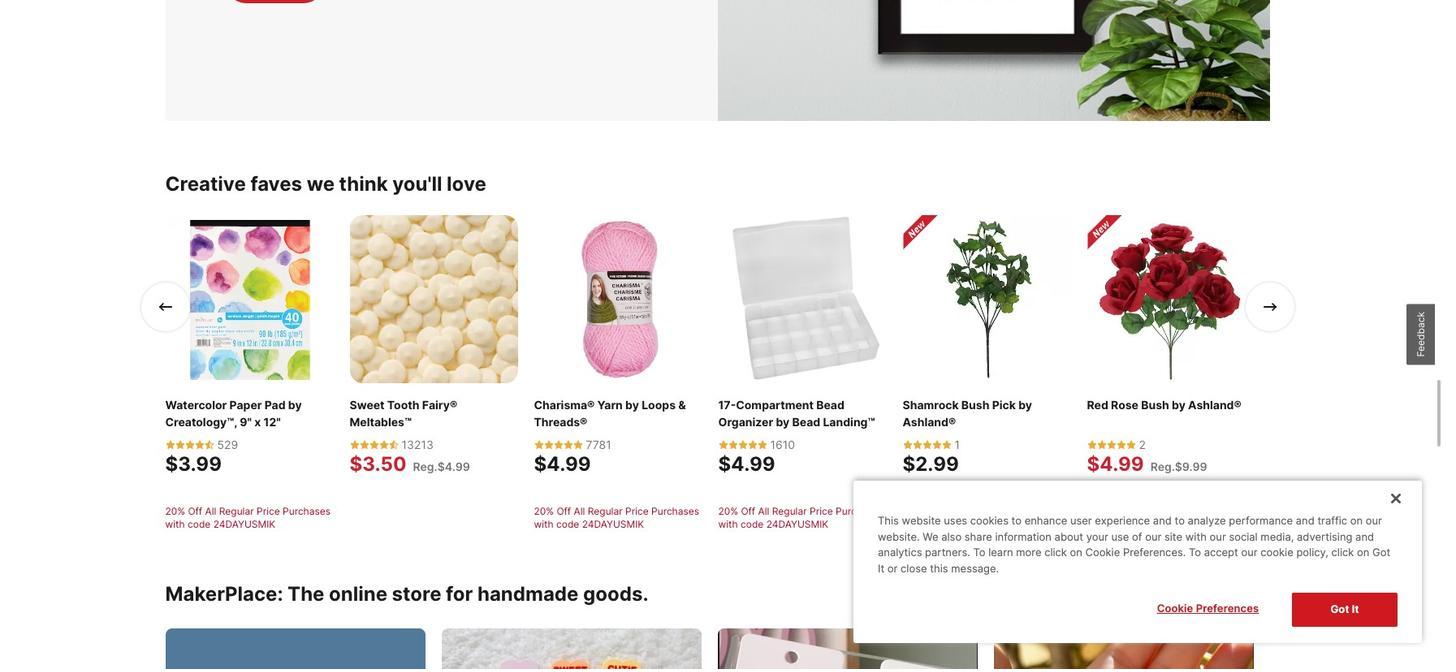 Task type: locate. For each thing, give the bounding box(es) containing it.
2 price from the left
[[626, 505, 649, 517]]

0 horizontal spatial cookie
[[1086, 546, 1121, 559]]

watercolor
[[165, 398, 227, 412]]

our up accept
[[1210, 530, 1227, 543]]

got up got it button
[[1373, 546, 1391, 559]]

1 $4.99 from the left
[[534, 452, 591, 476]]

20% for 529
[[165, 505, 185, 517]]

click down about
[[1045, 546, 1068, 559]]

cookie
[[1086, 546, 1121, 559], [1158, 602, 1194, 615]]

$4.99 down the 2
[[1088, 452, 1145, 476]]

got inside button
[[1331, 603, 1350, 616]]

0 horizontal spatial click
[[1045, 546, 1068, 559]]

12"
[[264, 415, 281, 429]]

24dayusmik up share
[[951, 518, 1013, 530]]

by inside charisma® yarn by loops & threads®
[[626, 398, 639, 412]]

with
[[165, 518, 185, 530], [534, 518, 554, 530], [719, 518, 738, 530], [903, 518, 923, 530], [1186, 530, 1207, 543]]

0 horizontal spatial to
[[974, 546, 986, 559]]

0 vertical spatial cookie
[[1086, 546, 1121, 559]]

you'll
[[393, 172, 442, 196]]

1 horizontal spatial bush
[[1142, 398, 1170, 412]]

on right policy,
[[1358, 546, 1370, 559]]

0 vertical spatial ashland®
[[1189, 398, 1242, 412]]

4 20% from the left
[[903, 505, 923, 517]]

to left accept
[[1190, 546, 1202, 559]]

regular
[[219, 505, 254, 517], [588, 505, 623, 517], [773, 505, 807, 517], [957, 505, 992, 517]]

1 vertical spatial got
[[1331, 603, 1350, 616]]

by inside the watercolor paper pad by creatology™, 9" x 12"
[[288, 398, 302, 412]]

1 vertical spatial cookie
[[1158, 602, 1194, 615]]

by for shamrock bush pick by ashland®
[[1019, 398, 1033, 412]]

regular for 7781
[[588, 505, 623, 517]]

3 20% from the left
[[719, 505, 739, 517]]

and right advertising
[[1356, 530, 1375, 543]]

3 $4.99 from the left
[[1088, 452, 1145, 476]]

cookie inside the "this website uses cookies to enhance user experience and to analyze performance and traffic on our website. we also share information about your use of our site with our social media, advertising and analytics partners. to learn more click on cookie preferences. to accept our cookie policy, click on got it or close this message."
[[1086, 546, 1121, 559]]

3 purchases from the left
[[836, 505, 884, 517]]

4 purchases from the left
[[1021, 505, 1069, 517]]

ashland® up reg.$9.99
[[1189, 398, 1242, 412]]

price for 7781
[[626, 505, 649, 517]]

1 horizontal spatial got
[[1373, 546, 1391, 559]]

shop
[[1161, 587, 1188, 602]]

all for 1
[[943, 505, 954, 517]]

on down about
[[1071, 546, 1083, 559]]

creative faves we think you'll love
[[165, 172, 487, 196]]

ashland® down shamrock
[[903, 415, 957, 429]]

and up advertising
[[1297, 515, 1315, 528]]

0 horizontal spatial it
[[878, 562, 885, 575]]

3 code from the left
[[741, 518, 764, 530]]

it left or on the right
[[878, 562, 885, 575]]

ashland® inside shamrock bush pick by ashland®
[[903, 415, 957, 429]]

regular down "1610"
[[773, 505, 807, 517]]

analytics
[[878, 546, 923, 559]]

20% off all regular price purchases with code 24dayusmik down 529
[[165, 505, 331, 530]]

on
[[1351, 515, 1364, 528], [1071, 546, 1083, 559], [1358, 546, 1370, 559]]

purchases for charisma® yarn by loops & threads®
[[652, 505, 700, 517]]

pad
[[265, 398, 286, 412]]

by right yarn
[[626, 398, 639, 412]]

0 vertical spatial got
[[1373, 546, 1391, 559]]

makerplace: the online store for handmade goods.
[[165, 582, 649, 606]]

got
[[1373, 546, 1391, 559], [1331, 603, 1350, 616]]

enhance
[[1025, 515, 1068, 528]]

1 24dayusmik from the left
[[213, 518, 276, 530]]

price
[[257, 505, 280, 517], [626, 505, 649, 517], [810, 505, 833, 517], [995, 505, 1018, 517]]

code for 1610
[[741, 518, 764, 530]]

cookie down your
[[1086, 546, 1121, 559]]

it inside button
[[1353, 603, 1360, 616]]

preferences
[[1197, 602, 1260, 615]]

to
[[1012, 515, 1022, 528], [1175, 515, 1186, 528]]

1 horizontal spatial it
[[1353, 603, 1360, 616]]

3 24dayusmik from the left
[[767, 518, 829, 530]]

website
[[902, 515, 941, 528]]

it
[[878, 562, 885, 575], [1353, 603, 1360, 616]]

2 regular from the left
[[588, 505, 623, 517]]

0 horizontal spatial and
[[1154, 515, 1172, 528]]

1 click from the left
[[1045, 546, 1068, 559]]

price for 529
[[257, 505, 280, 517]]

red rose bush by ashland®
[[1088, 398, 1242, 412]]

our right traffic
[[1366, 515, 1383, 528]]

bead up "1610"
[[793, 415, 821, 429]]

sweet tooth fairy® meltables™ image
[[350, 215, 518, 383]]

1 horizontal spatial and
[[1297, 515, 1315, 528]]

shop makerplace
[[1161, 587, 1254, 602]]

for
[[446, 582, 473, 606]]

by
[[288, 398, 302, 412], [626, 398, 639, 412], [1019, 398, 1033, 412], [1173, 398, 1186, 412], [776, 415, 790, 429]]

4 regular from the left
[[957, 505, 992, 517]]

price for 1
[[995, 505, 1018, 517]]

20% off all regular price purchases with code 24dayusmik for 1610
[[719, 505, 884, 530]]

2 20% from the left
[[534, 505, 554, 517]]

1 price from the left
[[257, 505, 280, 517]]

regular for 1610
[[773, 505, 807, 517]]

cookie inside button
[[1158, 602, 1194, 615]]

to down share
[[974, 546, 986, 559]]

by right the rose
[[1173, 398, 1186, 412]]

1 default image image from the left
[[165, 629, 425, 670]]

1 horizontal spatial click
[[1332, 546, 1355, 559]]

4 default image image from the left
[[994, 629, 1254, 670]]

1610
[[771, 438, 796, 452]]

2 purchases from the left
[[652, 505, 700, 517]]

regular for 529
[[219, 505, 254, 517]]

faves
[[251, 172, 302, 196]]

bush left "pick" at bottom
[[962, 398, 990, 412]]

1 purchases from the left
[[283, 505, 331, 517]]

20% off all regular price purchases with code 24dayusmik for 529
[[165, 505, 331, 530]]

20% off all regular price purchases with code 24dayusmik up share
[[903, 505, 1069, 530]]

1 vertical spatial ashland®
[[903, 415, 957, 429]]

purchases
[[283, 505, 331, 517], [652, 505, 700, 517], [836, 505, 884, 517], [1021, 505, 1069, 517]]

1 all from the left
[[205, 505, 216, 517]]

analyze
[[1188, 515, 1227, 528]]

4 20% off all regular price purchases with code 24dayusmik from the left
[[903, 505, 1069, 530]]

20% off all regular price purchases with code 24dayusmik down 7781
[[534, 505, 700, 530]]

1 horizontal spatial to
[[1190, 546, 1202, 559]]

compartment
[[736, 398, 814, 412]]

0 horizontal spatial got
[[1331, 603, 1350, 616]]

24dayusmik up goods.
[[582, 518, 645, 530]]

cookie down shop
[[1158, 602, 1194, 615]]

0 horizontal spatial to
[[1012, 515, 1022, 528]]

20%
[[165, 505, 185, 517], [534, 505, 554, 517], [719, 505, 739, 517], [903, 505, 923, 517]]

click
[[1045, 546, 1068, 559], [1332, 546, 1355, 559]]

cookies
[[971, 515, 1009, 528]]

purchases for watercolor paper pad by creatology™, 9" x 12"
[[283, 505, 331, 517]]

by down compartment at bottom
[[776, 415, 790, 429]]

this website uses cookies to enhance user experience and to analyze performance and traffic on our website. we also share information about your use of our site with our social media, advertising and analytics partners. to learn more click on cookie preferences. to accept our cookie policy, click on got it or close this message.
[[878, 515, 1391, 575]]

by right pad
[[288, 398, 302, 412]]

4 off from the left
[[926, 505, 940, 517]]

off
[[188, 505, 202, 517], [557, 505, 571, 517], [741, 505, 756, 517], [926, 505, 940, 517]]

regular down 7781
[[588, 505, 623, 517]]

2 click from the left
[[1332, 546, 1355, 559]]

bead up 'landing™'
[[817, 398, 845, 412]]

529
[[217, 438, 238, 452]]

0 horizontal spatial bush
[[962, 398, 990, 412]]

landing™
[[823, 415, 876, 429]]

2 all from the left
[[574, 505, 585, 517]]

experience
[[1096, 515, 1151, 528]]

24dayusmik for 7781
[[582, 518, 645, 530]]

all for 7781
[[574, 505, 585, 517]]

and
[[1154, 515, 1172, 528], [1297, 515, 1315, 528], [1356, 530, 1375, 543]]

got it button
[[1293, 593, 1398, 627]]

charisma® yarn by loops & threads®
[[534, 398, 686, 429]]

2 20% off all regular price purchases with code 24dayusmik from the left
[[534, 505, 700, 530]]

to
[[974, 546, 986, 559], [1190, 546, 1202, 559]]

ashland® for red rose bush by ashland®
[[1189, 398, 1242, 412]]

with for 1610
[[719, 518, 738, 530]]

1 20% from the left
[[165, 505, 185, 517]]

shop makerplace link
[[1161, 586, 1254, 609]]

creatology™,
[[165, 415, 237, 429]]

3 off from the left
[[741, 505, 756, 517]]

to up the site
[[1175, 515, 1186, 528]]

1
[[955, 438, 960, 452]]

2 off from the left
[[557, 505, 571, 517]]

4 24dayusmik from the left
[[951, 518, 1013, 530]]

24dayusmik for 1610
[[767, 518, 829, 530]]

the
[[288, 582, 325, 606]]

3 20% off all regular price purchases with code 24dayusmik from the left
[[719, 505, 884, 530]]

regular up share
[[957, 505, 992, 517]]

with for 7781
[[534, 518, 554, 530]]

also
[[942, 530, 962, 543]]

website.
[[878, 530, 920, 543]]

1 horizontal spatial $4.99
[[719, 452, 776, 476]]

1 horizontal spatial ashland®
[[1189, 398, 1242, 412]]

1 vertical spatial it
[[1353, 603, 1360, 616]]

love
[[447, 172, 487, 196]]

this
[[931, 562, 949, 575]]

24dayusmik up makerplace:
[[213, 518, 276, 530]]

with for 1
[[903, 518, 923, 530]]

2 code from the left
[[557, 518, 580, 530]]

bush right the rose
[[1142, 398, 1170, 412]]

on right traffic
[[1351, 515, 1364, 528]]

3 default image image from the left
[[718, 629, 978, 670]]

about
[[1055, 530, 1084, 543]]

1 20% off all regular price purchases with code 24dayusmik from the left
[[165, 505, 331, 530]]

bead
[[817, 398, 845, 412], [793, 415, 821, 429]]

more
[[1017, 546, 1042, 559]]

3 all from the left
[[759, 505, 770, 517]]

2 horizontal spatial and
[[1356, 530, 1375, 543]]

4 all from the left
[[943, 505, 954, 517]]

regular down $3.99
[[219, 505, 254, 517]]

shamrock bush pick by ashland® image
[[903, 215, 1071, 383]]

our
[[1366, 515, 1383, 528], [1146, 530, 1162, 543], [1210, 530, 1227, 543], [1242, 546, 1258, 559]]

and up the site
[[1154, 515, 1172, 528]]

1 horizontal spatial cookie
[[1158, 602, 1194, 615]]

off for 529
[[188, 505, 202, 517]]

4 code from the left
[[926, 518, 949, 530]]

cookie preferences button
[[1138, 593, 1280, 626]]

2 horizontal spatial $4.99
[[1088, 452, 1145, 476]]

24dayusmik
[[213, 518, 276, 530], [582, 518, 645, 530], [767, 518, 829, 530], [951, 518, 1013, 530]]

2 bush from the left
[[1142, 398, 1170, 412]]

0 horizontal spatial $4.99
[[534, 452, 591, 476]]

24dayusmik down "1610"
[[767, 518, 829, 530]]

it inside the "this website uses cookies to enhance user experience and to analyze performance and traffic on our website. we also share information about your use of our site with our social media, advertising and analytics partners. to learn more click on cookie preferences. to accept our cookie policy, click on got it or close this message."
[[878, 562, 885, 575]]

your
[[1087, 530, 1109, 543]]

default image image
[[165, 629, 425, 670], [442, 629, 702, 670], [718, 629, 978, 670], [994, 629, 1254, 670]]

makerplace:
[[165, 582, 283, 606]]

all
[[205, 505, 216, 517], [574, 505, 585, 517], [759, 505, 770, 517], [943, 505, 954, 517]]

20% off all regular price purchases with code 24dayusmik down "1610"
[[719, 505, 884, 530]]

with inside the "this website uses cookies to enhance user experience and to analyze performance and traffic on our website. we also share information about your use of our site with our social media, advertising and analytics partners. to learn more click on cookie preferences. to accept our cookie policy, click on got it or close this message."
[[1186, 530, 1207, 543]]

by inside shamrock bush pick by ashland®
[[1019, 398, 1033, 412]]

$4.99 down "1610"
[[719, 452, 776, 476]]

1 off from the left
[[188, 505, 202, 517]]

2 $4.99 from the left
[[719, 452, 776, 476]]

1 regular from the left
[[219, 505, 254, 517]]

yarn
[[598, 398, 623, 412]]

0 vertical spatial bead
[[817, 398, 845, 412]]

2
[[1140, 438, 1147, 452]]

24dayusmik for 1
[[951, 518, 1013, 530]]

policy,
[[1297, 546, 1329, 559]]

to up information
[[1012, 515, 1022, 528]]

click down advertising
[[1332, 546, 1355, 559]]

social
[[1230, 530, 1258, 543]]

1 bush from the left
[[962, 398, 990, 412]]

0 horizontal spatial ashland®
[[903, 415, 957, 429]]

close
[[901, 562, 928, 575]]

$4.99 down 7781
[[534, 452, 591, 476]]

2 24dayusmik from the left
[[582, 518, 645, 530]]

4 price from the left
[[995, 505, 1018, 517]]

bush inside shamrock bush pick by ashland®
[[962, 398, 990, 412]]

goods.
[[583, 582, 649, 606]]

$3.99
[[165, 452, 222, 476]]

$4.99 for 1610
[[719, 452, 776, 476]]

information
[[996, 530, 1052, 543]]

with for 529
[[165, 518, 185, 530]]

got down advertising
[[1331, 603, 1350, 616]]

3 price from the left
[[810, 505, 833, 517]]

of
[[1133, 530, 1143, 543]]

by right "pick" at bottom
[[1019, 398, 1033, 412]]

reg.$4.99
[[413, 460, 470, 474]]

0 vertical spatial it
[[878, 562, 885, 575]]

1 horizontal spatial to
[[1175, 515, 1186, 528]]

1 code from the left
[[188, 518, 211, 530]]

it down advertising
[[1353, 603, 1360, 616]]

3 regular from the left
[[773, 505, 807, 517]]

charisma®
[[534, 398, 595, 412]]

shamrock bush pick by ashland® new logo image
[[903, 215, 939, 251]]

partners.
[[926, 546, 971, 559]]



Task type: describe. For each thing, give the bounding box(es) containing it.
1 to from the left
[[1012, 515, 1022, 528]]

organizer
[[719, 415, 774, 429]]

code for 529
[[188, 518, 211, 530]]

20% off all regular price purchases with code 24dayusmik for 7781
[[534, 505, 700, 530]]

share
[[965, 530, 993, 543]]

charisma® yarn by loops & threads® image
[[534, 215, 702, 383]]

got it
[[1331, 603, 1360, 616]]

20% off all regular price purchases with code 24dayusmik for 1
[[903, 505, 1069, 530]]

red rose bush by ashland® image
[[1088, 215, 1256, 383]]

creative
[[165, 172, 246, 196]]

$3.50 reg.$4.99
[[350, 452, 470, 476]]

cookie
[[1261, 546, 1294, 559]]

red rose bush by ashland® new logo image
[[1088, 215, 1123, 251]]

x
[[255, 415, 261, 429]]

watercolor paper pad by creatology™, 9" x 12" image
[[165, 215, 334, 383]]

our down social
[[1242, 546, 1258, 559]]

threads®
[[534, 415, 588, 429]]

advertising
[[1298, 530, 1353, 543]]

2 to from the left
[[1175, 515, 1186, 528]]

media,
[[1261, 530, 1295, 543]]

price for 1610
[[810, 505, 833, 517]]

watercolor paper pad by creatology™, 9" x 12"
[[165, 398, 302, 429]]

pick
[[993, 398, 1016, 412]]

17-compartment bead organizer by bead landing™ image
[[719, 215, 887, 383]]

code for 1
[[926, 518, 949, 530]]

$2.99
[[903, 452, 960, 476]]

17-
[[719, 398, 736, 412]]

regular for 1
[[957, 505, 992, 517]]

black frame with white mat of dog image
[[718, 0, 1270, 121]]

purchases for shamrock bush pick by ashland®
[[1021, 505, 1069, 517]]

$4.99 for 7781
[[534, 452, 591, 476]]

$4.99 reg.$9.99
[[1088, 452, 1208, 476]]

2 to from the left
[[1190, 546, 1202, 559]]

1 to from the left
[[974, 546, 986, 559]]

ashland® for shamrock bush pick by ashland®
[[903, 415, 957, 429]]

20% for 1610
[[719, 505, 739, 517]]

store
[[392, 582, 442, 606]]

shamrock
[[903, 398, 959, 412]]

meltables™
[[350, 415, 412, 429]]

use
[[1112, 530, 1130, 543]]

traffic
[[1318, 515, 1348, 528]]

user
[[1071, 515, 1093, 528]]

all for 1610
[[759, 505, 770, 517]]

message.
[[952, 562, 1000, 575]]

our up preferences.
[[1146, 530, 1162, 543]]

20% for 7781
[[534, 505, 554, 517]]

by inside 17-compartment bead organizer by bead landing™
[[776, 415, 790, 429]]

all for 529
[[205, 505, 216, 517]]

off for 1610
[[741, 505, 756, 517]]

handmade
[[478, 582, 579, 606]]

&
[[679, 398, 686, 412]]

loops
[[642, 398, 676, 412]]

preferences.
[[1124, 546, 1187, 559]]

shamrock bush pick by ashland®
[[903, 398, 1033, 429]]

7781
[[586, 438, 612, 452]]

red
[[1088, 398, 1109, 412]]

24dayusmik for 529
[[213, 518, 276, 530]]

purchases for 17-compartment bead organizer by bead landing™
[[836, 505, 884, 517]]

by for watercolor paper pad by creatology™, 9" x 12"
[[288, 398, 302, 412]]

site
[[1165, 530, 1183, 543]]

fairy®
[[422, 398, 458, 412]]

or
[[888, 562, 898, 575]]

13213
[[402, 438, 434, 452]]

got inside the "this website uses cookies to enhance user experience and to analyze performance and traffic on our website. we also share information about your use of our site with our social media, advertising and analytics partners. to learn more click on cookie preferences. to accept our cookie policy, click on got it or close this message."
[[1373, 546, 1391, 559]]

cookie preferences
[[1158, 602, 1260, 615]]

by for red rose bush by ashland®
[[1173, 398, 1186, 412]]

we
[[307, 172, 335, 196]]

paper
[[230, 398, 262, 412]]

learn
[[989, 546, 1014, 559]]

off for 1
[[926, 505, 940, 517]]

uses
[[944, 515, 968, 528]]

this
[[878, 515, 899, 528]]

online
[[329, 582, 388, 606]]

think
[[339, 172, 388, 196]]

tooth
[[387, 398, 420, 412]]

makerplace
[[1191, 587, 1254, 602]]

1 vertical spatial bead
[[793, 415, 821, 429]]

sweet tooth fairy® meltables™
[[350, 398, 458, 429]]

9"
[[240, 415, 252, 429]]

we
[[923, 530, 939, 543]]

off for 7781
[[557, 505, 571, 517]]

$3.50
[[350, 452, 407, 476]]

17-compartment bead organizer by bead landing™
[[719, 398, 876, 429]]

rose
[[1112, 398, 1139, 412]]

code for 7781
[[557, 518, 580, 530]]

performance
[[1230, 515, 1294, 528]]

reg.$9.99
[[1151, 460, 1208, 474]]

sweet
[[350, 398, 385, 412]]

20% for 1
[[903, 505, 923, 517]]

2 default image image from the left
[[442, 629, 702, 670]]

accept
[[1205, 546, 1239, 559]]



Task type: vqa. For each thing, say whether or not it's contained in the screenshot.
Craft Machines LINK associated with Kids
no



